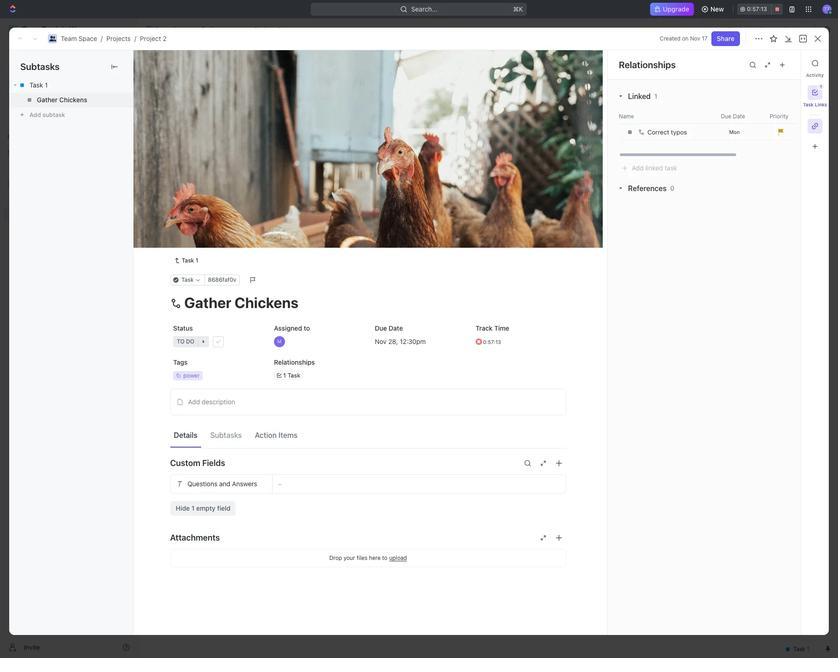 Task type: vqa. For each thing, say whether or not it's contained in the screenshot.
Add to location dropdown button
no



Task type: locate. For each thing, give the bounding box(es) containing it.
items
[[279, 431, 298, 439]]

/
[[195, 25, 197, 33], [239, 25, 241, 33], [101, 35, 103, 42], [134, 35, 136, 42]]

to do inside dropdown button
[[177, 338, 194, 345]]

1 button up task links at the top right
[[808, 84, 824, 100]]

projects link
[[199, 24, 237, 35], [106, 35, 131, 42]]

task sidebar navigation tab list
[[803, 56, 827, 154]]

1 vertical spatial projects
[[106, 35, 131, 42]]

1 vertical spatial space
[[79, 35, 97, 42]]

task
[[786, 59, 800, 67], [29, 81, 43, 89], [803, 102, 814, 107], [260, 130, 272, 137], [186, 160, 200, 168], [186, 176, 200, 184], [199, 192, 213, 200], [182, 257, 194, 264], [181, 276, 193, 283], [287, 371, 300, 379]]

user group image up "home" link
[[49, 36, 56, 41]]

gantt link
[[311, 83, 330, 96]]

correct typos link
[[636, 124, 709, 140]]

task 1 up task 2
[[186, 160, 204, 168]]

1 button for 1
[[206, 159, 219, 169]]

project
[[254, 25, 276, 33], [140, 35, 161, 42], [160, 55, 201, 70]]

space for team space / projects / project 2
[[79, 35, 97, 42]]

relationships
[[619, 59, 676, 70], [274, 358, 315, 366]]

share right 17
[[717, 35, 735, 42]]

table link
[[278, 83, 296, 96]]

1 horizontal spatial team
[[155, 25, 171, 33]]

1
[[45, 81, 48, 89], [820, 84, 822, 89], [655, 92, 657, 100], [201, 160, 204, 168], [215, 160, 218, 167], [216, 176, 218, 183], [196, 257, 198, 264], [283, 371, 286, 379], [191, 504, 195, 512]]

priority button
[[757, 113, 803, 120]]

1 horizontal spatial projects link
[[199, 24, 237, 35]]

1 horizontal spatial relationships
[[619, 59, 676, 70]]

1 button right task 2
[[207, 175, 220, 185]]

due date
[[375, 324, 403, 332]]

attachments button
[[170, 527, 566, 549]]

hide inside 'button'
[[478, 108, 490, 115]]

0:57:13 inside button
[[747, 6, 767, 12]]

fields
[[202, 458, 225, 468]]

0 horizontal spatial due
[[375, 324, 387, 332]]

do down status
[[186, 338, 194, 345]]

0 horizontal spatial user group image
[[49, 36, 56, 41]]

subtasks button
[[207, 427, 246, 444]]

calendar link
[[233, 83, 262, 96]]

add task button down automations button
[[766, 56, 805, 70]]

1 vertical spatial subtasks
[[210, 431, 242, 439]]

subtasks down home
[[20, 61, 60, 72]]

1 vertical spatial to do
[[177, 338, 194, 345]]

0 vertical spatial space
[[173, 25, 191, 33]]

to do down task 2
[[171, 218, 188, 225]]

0 horizontal spatial team
[[61, 35, 77, 42]]

add down dashboards
[[29, 111, 41, 118]]

custom fields
[[170, 458, 225, 468]]

task 1 up the task dropdown button
[[182, 257, 198, 264]]

task 1 link up the task dropdown button
[[170, 255, 202, 266]]

change
[[518, 232, 542, 240]]

subtasks up fields
[[210, 431, 242, 439]]

1 horizontal spatial space
[[173, 25, 191, 33]]

activity
[[806, 72, 824, 78]]

due date button
[[711, 113, 757, 120]]

2 vertical spatial task 1
[[182, 257, 198, 264]]

0 vertical spatial relationships
[[619, 59, 676, 70]]

1 button down progress
[[206, 159, 219, 169]]

0 horizontal spatial 0:57:13
[[483, 339, 501, 345]]

2 vertical spatial add task
[[186, 192, 213, 200]]

relationships up "1 task"
[[274, 358, 315, 366]]

drop
[[329, 554, 342, 561]]

to do
[[171, 218, 188, 225], [177, 338, 194, 345]]

add inside task sidebar content section
[[632, 164, 644, 172]]

tags
[[173, 358, 187, 366]]

add task
[[772, 59, 800, 67], [247, 130, 272, 137], [186, 192, 213, 200]]

add task down task 2
[[186, 192, 213, 200]]

task sidebar content section
[[606, 50, 838, 635]]

team space / projects / project 2
[[61, 35, 167, 42]]

priority
[[770, 113, 789, 120]]

task 1 link up chickens on the top left
[[9, 78, 133, 93]]

your
[[344, 554, 355, 561]]

0 vertical spatial do
[[180, 218, 188, 225]]

share down new 'button'
[[727, 25, 745, 33]]

0 vertical spatial share
[[727, 25, 745, 33]]

relationships up 'linked 1' at the right
[[619, 59, 676, 70]]

2 vertical spatial add task button
[[181, 191, 216, 202]]

2 horizontal spatial add task
[[772, 59, 800, 67]]

1 vertical spatial due
[[375, 324, 387, 332]]

tt
[[824, 6, 830, 12]]

1 vertical spatial nov
[[375, 337, 386, 345]]

0 vertical spatial hide
[[478, 108, 490, 115]]

1 horizontal spatial 0:57:13
[[747, 6, 767, 12]]

1 vertical spatial relationships
[[274, 358, 315, 366]]

1 horizontal spatial hide
[[478, 108, 490, 115]]

1 horizontal spatial user group image
[[146, 27, 152, 32]]

change cover button
[[513, 229, 566, 244]]

gantt
[[313, 85, 330, 93]]

2 horizontal spatial add task button
[[766, 56, 805, 70]]

automations button
[[755, 23, 802, 36]]

0 horizontal spatial task 1 link
[[9, 78, 133, 93]]

1 inside 'linked 1'
[[655, 92, 657, 100]]

user group image left team space
[[146, 27, 152, 32]]

0:57:13 inside dropdown button
[[483, 339, 501, 345]]

add task button down calendar link
[[236, 128, 275, 139]]

1 horizontal spatial nov
[[690, 35, 700, 42]]

0 horizontal spatial project 2
[[160, 55, 215, 70]]

1 horizontal spatial add task button
[[236, 128, 275, 139]]

typos
[[671, 128, 687, 136]]

nov left 28
[[375, 337, 386, 345]]

1 vertical spatial task 1 link
[[170, 255, 202, 266]]

0 vertical spatial due
[[721, 113, 732, 120]]

change cover
[[518, 232, 560, 240]]

nov left 17
[[690, 35, 700, 42]]

0 vertical spatial 0:57:13
[[747, 6, 767, 12]]

share
[[727, 25, 745, 33], [717, 35, 735, 42]]

due left date
[[721, 113, 732, 120]]

1 button for 2
[[207, 175, 220, 185]]

add task button down task 2
[[181, 191, 216, 202]]

hide inside custom fields 'element'
[[176, 504, 190, 512]]

28
[[388, 337, 396, 345]]

team for team space
[[155, 25, 171, 33]]

created on nov 17
[[660, 35, 708, 42]]

1 horizontal spatial due
[[721, 113, 732, 120]]

space for team space
[[173, 25, 191, 33]]

0:57:13 down track time
[[483, 339, 501, 345]]

assignees
[[384, 108, 411, 115]]

gather chickens link
[[9, 93, 133, 107]]

team
[[155, 25, 171, 33], [61, 35, 77, 42]]

0 vertical spatial team
[[155, 25, 171, 33]]

⌘k
[[513, 5, 523, 13]]

1 vertical spatial task 1
[[186, 160, 204, 168]]

add task down calendar
[[247, 130, 272, 137]]

due inside dropdown button
[[721, 113, 732, 120]]

0 horizontal spatial subtasks
[[20, 61, 60, 72]]

do
[[180, 218, 188, 225], [186, 338, 194, 345]]

0 vertical spatial project 2
[[254, 25, 281, 33]]

0 vertical spatial add task
[[772, 59, 800, 67]]

correct typos
[[648, 128, 687, 136]]

0 horizontal spatial add task
[[186, 192, 213, 200]]

1 vertical spatial 1 button
[[206, 159, 219, 169]]

0 vertical spatial nov
[[690, 35, 700, 42]]

1 horizontal spatial subtasks
[[210, 431, 242, 439]]

0:57:13
[[747, 6, 767, 12], [483, 339, 501, 345]]

favorites button
[[4, 132, 35, 143]]

add description
[[188, 398, 235, 406]]

custom
[[170, 458, 200, 468]]

dashboards
[[22, 95, 58, 103]]

project 2 link
[[243, 24, 284, 35], [140, 35, 167, 42]]

team inside "team space" link
[[155, 25, 171, 33]]

0:57:13 up automations
[[747, 6, 767, 12]]

sidebar navigation
[[0, 18, 138, 658]]

1 vertical spatial do
[[186, 338, 194, 345]]

0 vertical spatial 1 button
[[808, 84, 824, 100]]

add inside button
[[188, 398, 200, 406]]

add left the linked at the top of the page
[[632, 164, 644, 172]]

correct
[[648, 128, 669, 136]]

1 vertical spatial hide
[[176, 504, 190, 512]]

add task for add task button to the top
[[772, 59, 800, 67]]

1 vertical spatial team
[[61, 35, 77, 42]]

1 horizontal spatial add task
[[247, 130, 272, 137]]

do down task 2
[[180, 218, 188, 225]]

0:57:13 for 0:57:13 dropdown button
[[483, 339, 501, 345]]

1 vertical spatial 0:57:13
[[483, 339, 501, 345]]

add down automations button
[[772, 59, 784, 67]]

home link
[[4, 45, 134, 59]]

empty
[[196, 504, 215, 512]]

0 vertical spatial projects
[[210, 25, 235, 33]]

tt button
[[820, 2, 835, 17]]

0 horizontal spatial relationships
[[274, 358, 315, 366]]

2 vertical spatial 1 button
[[207, 175, 220, 185]]

1 vertical spatial share
[[717, 35, 735, 42]]

task 1
[[29, 81, 48, 89], [186, 160, 204, 168], [182, 257, 198, 264]]

references 0
[[628, 184, 675, 193]]

task 2
[[186, 176, 205, 184]]

add left description
[[188, 398, 200, 406]]

due for due date
[[721, 113, 732, 120]]

hide
[[478, 108, 490, 115], [176, 504, 190, 512]]

0 horizontal spatial hide
[[176, 504, 190, 512]]

0 vertical spatial user group image
[[146, 27, 152, 32]]

0 vertical spatial task 1 link
[[9, 78, 133, 93]]

due left date at the left
[[375, 324, 387, 332]]

calendar
[[235, 85, 262, 93]]

do inside the to do dropdown button
[[186, 338, 194, 345]]

user group image inside "team space" link
[[146, 27, 152, 32]]

links
[[815, 102, 827, 107]]

1 task
[[283, 371, 300, 379]]

project 2
[[254, 25, 281, 33], [160, 55, 215, 70]]

to do down status
[[177, 338, 194, 345]]

1 inside custom fields 'element'
[[191, 504, 195, 512]]

0 horizontal spatial space
[[79, 35, 97, 42]]

add task down automations button
[[772, 59, 800, 67]]

share button down new
[[722, 22, 750, 37]]

tree
[[4, 160, 134, 285]]

linked
[[646, 164, 663, 172]]

drop your files here to upload
[[329, 554, 407, 562]]

nov
[[690, 35, 700, 42], [375, 337, 386, 345]]

1 horizontal spatial team space link
[[143, 24, 193, 35]]

assigned to
[[274, 324, 310, 332]]

share for share "button" underneath new
[[727, 25, 745, 33]]

0 horizontal spatial projects link
[[106, 35, 131, 42]]

1 horizontal spatial projects
[[210, 25, 235, 33]]

due
[[721, 113, 732, 120], [375, 324, 387, 332]]

add subtask button
[[9, 107, 133, 122]]

here
[[369, 554, 381, 561]]

user group image
[[146, 27, 152, 32], [49, 36, 56, 41]]

new button
[[698, 2, 730, 17]]

task 1 up dashboards
[[29, 81, 48, 89]]

1 vertical spatial project 2
[[160, 55, 215, 70]]



Task type: describe. For each thing, give the bounding box(es) containing it.
assignees button
[[372, 106, 415, 117]]

hide button
[[474, 106, 494, 117]]

in progress
[[171, 130, 208, 137]]

0:57:13 button
[[737, 4, 783, 15]]

cover
[[543, 232, 560, 240]]

0 vertical spatial add task button
[[766, 56, 805, 70]]

to inside dropdown button
[[177, 338, 184, 345]]

to inside 'drop your files here to upload'
[[382, 554, 387, 561]]

references
[[628, 184, 667, 193]]

answers
[[232, 480, 257, 488]]

list
[[207, 85, 218, 93]]

–
[[278, 480, 281, 487]]

1 vertical spatial project
[[140, 35, 161, 42]]

power
[[183, 372, 199, 379]]

0
[[671, 184, 675, 192]]

inbox
[[22, 64, 38, 71]]

search...
[[412, 5, 438, 13]]

team for team space / projects / project 2
[[61, 35, 77, 42]]

due for due date
[[375, 324, 387, 332]]

0 vertical spatial to do
[[171, 218, 188, 225]]

created
[[660, 35, 681, 42]]

track time
[[476, 324, 509, 332]]

nov 28 , 12:30 pm
[[375, 337, 426, 345]]

0 horizontal spatial projects
[[106, 35, 131, 42]]

2 inside project 2 link
[[277, 25, 281, 33]]

m button
[[271, 333, 365, 350]]

and
[[219, 480, 230, 488]]

pm
[[416, 337, 426, 345]]

1 horizontal spatial project 2
[[254, 25, 281, 33]]

17
[[702, 35, 708, 42]]

upgrade
[[663, 5, 689, 13]]

linked 1
[[628, 92, 657, 100]]

user group image
[[9, 181, 16, 186]]

0 horizontal spatial nov
[[375, 337, 386, 345]]

date
[[389, 324, 403, 332]]

0 vertical spatial project
[[254, 25, 276, 33]]

add linked task
[[632, 164, 677, 172]]

share for share "button" right of 17
[[717, 35, 735, 42]]

field
[[217, 504, 231, 512]]

invite
[[24, 643, 40, 651]]

to do button
[[170, 333, 264, 350]]

reposition
[[475, 232, 507, 240]]

1 horizontal spatial project 2 link
[[243, 24, 284, 35]]

new
[[711, 5, 724, 13]]

reposition button
[[469, 229, 513, 244]]

docs link
[[4, 76, 134, 91]]

1 vertical spatial add task button
[[236, 128, 275, 139]]

subtasks inside button
[[210, 431, 242, 439]]

files
[[357, 554, 368, 561]]

Edit task name text field
[[170, 294, 566, 311]]

hide for hide
[[478, 108, 490, 115]]

0:57:13 for 0:57:13 button
[[747, 6, 767, 12]]

1 vertical spatial user group image
[[49, 36, 56, 41]]

details button
[[170, 427, 201, 444]]

1 button inside task sidebar navigation tab list
[[808, 84, 824, 100]]

action items
[[255, 431, 298, 439]]

task inside dropdown button
[[181, 276, 193, 283]]

m
[[277, 339, 281, 344]]

1 vertical spatial add task
[[247, 130, 272, 137]]

– button
[[272, 475, 566, 493]]

0 vertical spatial subtasks
[[20, 61, 60, 72]]

automations
[[759, 25, 798, 33]]

0 vertical spatial task 1
[[29, 81, 48, 89]]

0 horizontal spatial add task button
[[181, 191, 216, 202]]

name
[[619, 113, 634, 120]]

docs
[[22, 79, 37, 87]]

team space
[[155, 25, 191, 33]]

12:30
[[400, 337, 416, 345]]

tree inside the sidebar navigation
[[4, 160, 134, 285]]

add task for left add task button
[[186, 192, 213, 200]]

add down calendar link
[[247, 130, 258, 137]]

chickens
[[59, 96, 87, 104]]

questions
[[187, 480, 217, 488]]

action
[[255, 431, 277, 439]]

task inside tab list
[[803, 102, 814, 107]]

inbox link
[[4, 60, 134, 75]]

dashboards link
[[4, 92, 134, 106]]

questions and answers
[[187, 480, 257, 488]]

add subtask
[[29, 111, 65, 118]]

board link
[[170, 83, 190, 96]]

Search tasks... text field
[[724, 105, 816, 118]]

0 horizontal spatial project 2 link
[[140, 35, 167, 42]]

progress
[[178, 130, 208, 137]]

power button
[[170, 367, 264, 384]]

assigned
[[274, 324, 302, 332]]

task links
[[803, 102, 827, 107]]

list link
[[205, 83, 218, 96]]

share button right 17
[[711, 31, 740, 46]]

task button
[[170, 274, 205, 285]]

add inside button
[[29, 111, 41, 118]]

8686faf0v
[[208, 276, 236, 283]]

upload
[[389, 555, 407, 562]]

hide 1 empty field
[[176, 504, 231, 512]]

hide for hide 1 empty field
[[176, 504, 190, 512]]

home
[[22, 48, 40, 56]]

favorites
[[7, 134, 32, 140]]

1 inside task sidebar navigation tab list
[[820, 84, 822, 89]]

custom fields element
[[170, 474, 566, 516]]

relationships inside task sidebar content section
[[619, 59, 676, 70]]

,
[[396, 337, 398, 345]]

subtask
[[42, 111, 65, 118]]

due date
[[721, 113, 745, 120]]

task
[[665, 164, 677, 172]]

on
[[682, 35, 689, 42]]

change cover button
[[513, 229, 566, 244]]

time
[[494, 324, 509, 332]]

description
[[202, 398, 235, 406]]

upgrade link
[[650, 3, 694, 16]]

0 horizontal spatial team space link
[[61, 35, 97, 42]]

linked
[[628, 92, 651, 100]]

2 vertical spatial project
[[160, 55, 201, 70]]

add description button
[[173, 395, 563, 409]]

attachments
[[170, 533, 220, 543]]

add down task 2
[[186, 192, 197, 200]]

1 horizontal spatial task 1 link
[[170, 255, 202, 266]]

in
[[171, 130, 177, 137]]

8686faf0v button
[[204, 274, 240, 285]]



